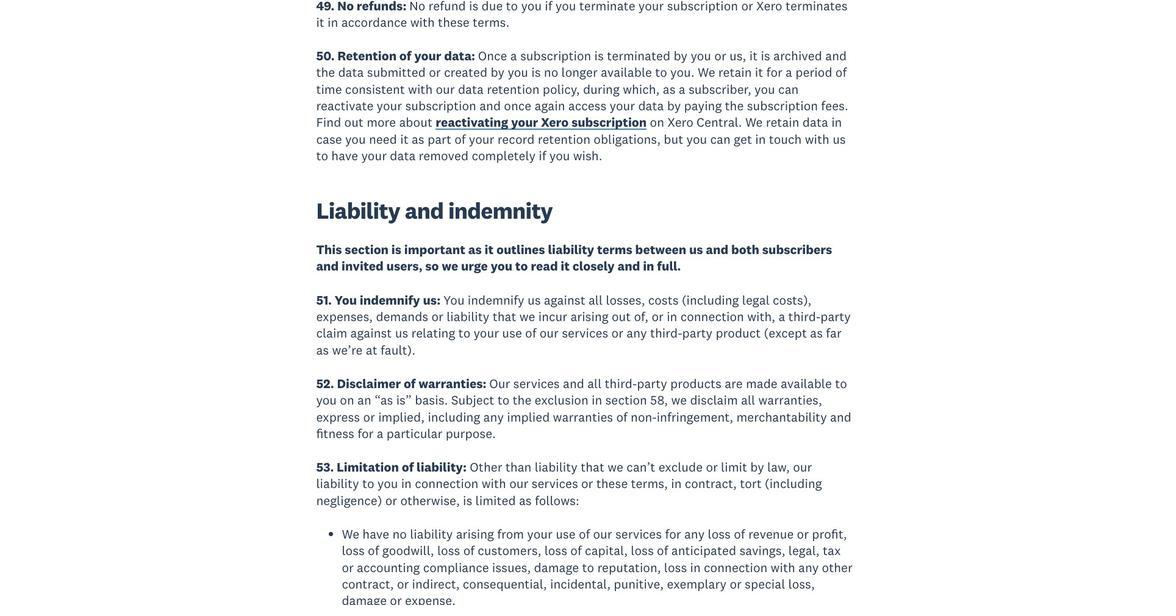 Task type: locate. For each thing, give the bounding box(es) containing it.
section up non-
[[605, 392, 647, 409]]

1 horizontal spatial use
[[556, 526, 576, 543]]

in up warranties
[[592, 392, 602, 409]]

these inside no refund is due to you if you terminate your subscription or xero terminates it in accordance with these terms.
[[438, 14, 469, 30]]

arising
[[571, 309, 609, 325], [456, 526, 494, 543]]

exclusion
[[535, 392, 588, 409]]

0 horizontal spatial for
[[357, 426, 374, 442]]

compliance
[[423, 560, 489, 576]]

with up limited
[[482, 476, 506, 492]]

retention
[[337, 48, 397, 64]]

0 horizontal spatial these
[[438, 14, 469, 30]]

our services and all third-party products are made available to you on an "as is" basis. subject to the exclusion in section 58, we disclaim all warranties, express or implied, including any implied warranties of non-infringement, merchantability and fitness for a particular purpose.
[[316, 376, 851, 442]]

as down the about
[[412, 131, 424, 147]]

0 horizontal spatial have
[[331, 148, 358, 164]]

more
[[367, 114, 396, 131]]

contract, inside the other than liability that we can't exclude or limit by law, our liability to you in connection with our services or these terms, in contract, tort (including negligence) or otherwise, is limited as follows:
[[685, 476, 737, 492]]

available
[[601, 64, 652, 81], [781, 376, 832, 392]]

it left "period"
[[755, 64, 763, 81]]

a inside the you indemnify us against all losses, costs (including legal costs), expenses, demands or liability that we incur arising out of, or in connection with, a third-party claim against us relating to your use of our services or any third-party product (except as far as we're at fault).
[[779, 309, 785, 325]]

connection inside the other than liability that we can't exclude or limit by law, our liability to you in connection with our services or these terms, in contract, tort (including negligence) or otherwise, is limited as follows:
[[415, 476, 478, 492]]

0 vertical spatial no
[[544, 64, 558, 81]]

0 vertical spatial can
[[778, 81, 799, 97]]

us down demands
[[395, 325, 408, 342]]

warranties
[[553, 409, 613, 425]]

with inside the other than liability that we can't exclude or limit by law, our liability to you in connection with our services or these terms, in contract, tort (including negligence) or otherwise, is limited as follows:
[[482, 476, 506, 492]]

1 horizontal spatial out
[[612, 309, 631, 325]]

as down you.
[[663, 81, 676, 97]]

1 horizontal spatial you
[[443, 292, 465, 308]]

against
[[544, 292, 585, 308], [350, 325, 392, 342]]

we down negligence)
[[342, 526, 359, 543]]

of
[[399, 48, 411, 64], [836, 64, 847, 81], [455, 131, 466, 147], [525, 325, 536, 342], [404, 376, 416, 392], [616, 409, 628, 425], [402, 459, 414, 476], [579, 526, 590, 543], [734, 526, 745, 543], [368, 543, 379, 560], [463, 543, 475, 560], [571, 543, 582, 560], [657, 543, 668, 560]]

again
[[535, 98, 565, 114]]

0 horizontal spatial contract,
[[342, 576, 394, 593]]

1 vertical spatial against
[[350, 325, 392, 342]]

these
[[438, 14, 469, 30], [596, 476, 628, 492]]

to inside the you indemnify us against all losses, costs (including legal costs), expenses, demands or liability that we incur arising out of, or in connection with, a third-party claim against us relating to your use of our services or any third-party product (except as far as we're at fault).
[[458, 325, 470, 342]]

by up tort
[[750, 459, 764, 476]]

0 vertical spatial out
[[344, 114, 363, 131]]

liability up goodwill,
[[410, 526, 453, 543]]

0 vertical spatial arising
[[571, 309, 609, 325]]

tax
[[823, 543, 841, 560]]

0 vertical spatial on
[[650, 114, 664, 131]]

with inside once a subscription is terminated by you or us, it is archived and the data submitted or created by you is no longer available to you. we retain it for a period of time consistent with our data retention policy, during which, as a subscriber, you can reactivate your subscription and once again access your data by paying the subscription fees. find out more about
[[408, 81, 433, 97]]

reactivate
[[316, 98, 374, 114]]

services inside we have no liability arising from your use of our services for any loss of revenue or profit, loss of goodwill, loss of customers, loss of capital, loss of anticipated savings, legal, tax or accounting compliance issues, damage to reputation, loss in connection with any other contract, or indirect, consequential, incidental, punitive, exemplary or special loss, damage or expense.
[[615, 526, 662, 543]]

in up "50."
[[328, 14, 338, 30]]

1 vertical spatial we
[[745, 114, 763, 131]]

0 horizontal spatial that
[[493, 309, 516, 325]]

it inside the on xero central. we retain data in case you need it as part of your record retention obligations, but you can get in touch with us to have your data removed completely if you wish.
[[400, 131, 408, 147]]

0 horizontal spatial out
[[344, 114, 363, 131]]

1 horizontal spatial no
[[544, 64, 558, 81]]

section
[[345, 242, 389, 258], [605, 392, 647, 409]]

out inside once a subscription is terminated by you or us, it is archived and the data submitted or created by you is no longer available to you. we retain it for a period of time consistent with our data retention policy, during which, as a subscriber, you can reactivate your subscription and once again access your data by paying the subscription fees. find out more about
[[344, 114, 363, 131]]

0 horizontal spatial retain
[[718, 64, 752, 81]]

it inside no refund is due to you if you terminate your subscription or xero terminates it in accordance with these terms.
[[316, 14, 324, 30]]

0 vertical spatial for
[[766, 64, 782, 81]]

1 horizontal spatial indemnify
[[468, 292, 524, 308]]

our
[[436, 81, 455, 97], [540, 325, 559, 342], [793, 459, 812, 476], [509, 476, 528, 492], [593, 526, 612, 543]]

you inside our services and all third-party products are made available to you on an "as is" basis. subject to the exclusion in section 58, we disclaim all warranties, express or implied, including any implied warranties of non-infringement, merchantability and fitness for a particular purpose.
[[316, 392, 337, 409]]

on xero central. we retain data in case you need it as part of your record retention obligations, but you can get in touch with us to have your data removed completely if you wish.
[[316, 114, 846, 164]]

for inside once a subscription is terminated by you or us, it is archived and the data submitted or created by you is no longer available to you. we retain it for a period of time consistent with our data retention policy, during which, as a subscriber, you can reactivate your subscription and once again access your data by paying the subscription fees. find out more about
[[766, 64, 782, 81]]

reactivating
[[436, 114, 508, 131]]

1 vertical spatial retention
[[538, 131, 590, 147]]

0 vertical spatial available
[[601, 64, 652, 81]]

1 horizontal spatial party
[[682, 325, 712, 342]]

0 horizontal spatial damage
[[342, 593, 387, 606]]

you
[[521, 0, 542, 14], [556, 0, 576, 14], [691, 48, 711, 64], [508, 64, 528, 81], [755, 81, 775, 97], [345, 131, 366, 147], [686, 131, 707, 147], [549, 148, 570, 164], [491, 258, 512, 275], [316, 392, 337, 409], [377, 476, 398, 492]]

no inside once a subscription is terminated by you or us, it is archived and the data submitted or created by you is no longer available to you. we retain it for a period of time consistent with our data retention policy, during which, as a subscriber, you can reactivate your subscription and once again access your data by paying the subscription fees. find out more about
[[544, 64, 558, 81]]

made
[[746, 376, 777, 392]]

any inside the you indemnify us against all losses, costs (including legal costs), expenses, demands or liability that we incur arising out of, or in connection with, a third-party claim against us relating to your use of our services or any third-party product (except as far as we're at fault).
[[627, 325, 647, 342]]

your right from
[[527, 526, 553, 543]]

1 horizontal spatial xero
[[667, 114, 693, 131]]

in inside we have no liability arising from your use of our services for any loss of revenue or profit, loss of goodwill, loss of customers, loss of capital, loss of anticipated savings, legal, tax or accounting compliance issues, damage to reputation, loss in connection with any other contract, or indirect, consequential, incidental, punitive, exemplary or special loss, damage or expense.
[[690, 560, 701, 576]]

subscription
[[667, 0, 738, 14], [520, 48, 591, 64], [405, 98, 476, 114], [747, 98, 818, 114], [571, 114, 647, 131]]

1 vertical spatial available
[[781, 376, 832, 392]]

connection down savings, at the bottom of the page
[[704, 560, 768, 576]]

no up goodwill,
[[392, 526, 407, 543]]

is inside the other than liability that we can't exclude or limit by law, our liability to you in connection with our services or these terms, in contract, tort (including negligence) or otherwise, is limited as follows:
[[463, 493, 472, 509]]

out
[[344, 114, 363, 131], [612, 309, 631, 325]]

to down case
[[316, 148, 328, 164]]

in up the exemplary
[[690, 560, 701, 576]]

connection inside we have no liability arising from your use of our services for any loss of revenue or profit, loss of goodwill, loss of customers, loss of capital, loss of anticipated savings, legal, tax or accounting compliance issues, damage to reputation, loss in connection with any other contract, or indirect, consequential, incidental, punitive, exemplary or special loss, damage or expense.
[[704, 560, 768, 576]]

anticipated
[[671, 543, 736, 560]]

law,
[[767, 459, 790, 476]]

no refund is due to you if you terminate your subscription or xero terminates it in accordance with these terms.
[[316, 0, 848, 30]]

damage down accounting at the left bottom
[[342, 593, 387, 606]]

0 vertical spatial the
[[316, 64, 335, 81]]

connection
[[680, 309, 744, 325], [415, 476, 478, 492], [704, 560, 768, 576]]

(including up product
[[682, 292, 739, 308]]

section up the invited
[[345, 242, 389, 258]]

we inside once a subscription is terminated by you or us, it is archived and the data submitted or created by you is no longer available to you. we retain it for a period of time consistent with our data retention policy, during which, as a subscriber, you can reactivate your subscription and once again access your data by paying the subscription fees. find out more about
[[698, 64, 715, 81]]

loss up accounting at the left bottom
[[342, 543, 365, 560]]

0 vertical spatial all
[[589, 292, 603, 308]]

1 horizontal spatial contract,
[[685, 476, 737, 492]]

have up accounting at the left bottom
[[362, 526, 389, 543]]

us inside this section is important as it outlines liability terms between us and both subscribers and invited users, so we urge you to read it closely and in full.
[[689, 242, 703, 258]]

1 vertical spatial on
[[340, 392, 354, 409]]

(including inside the you indemnify us against all losses, costs (including legal costs), expenses, demands or liability that we incur arising out of, or in connection with, a third-party claim against us relating to your use of our services or any third-party product (except as far as we're at fault).
[[682, 292, 739, 308]]

2 vertical spatial connection
[[704, 560, 768, 576]]

party left product
[[682, 325, 712, 342]]

1 vertical spatial the
[[725, 98, 744, 114]]

a inside our services and all third-party products are made available to you on an "as is" basis. subject to the exclusion in section 58, we disclaim all warranties, express or implied, including any implied warranties of non-infringement, merchantability and fitness for a particular purpose.
[[377, 426, 383, 442]]

2 vertical spatial the
[[513, 392, 531, 409]]

to inside the on xero central. we retain data in case you need it as part of your record retention obligations, but you can get in touch with us to have your data removed completely if you wish.
[[316, 148, 328, 164]]

fitness
[[316, 426, 354, 442]]

urge
[[461, 258, 488, 275]]

that inside the other than liability that we can't exclude or limit by law, our liability to you in connection with our services or these terms, in contract, tort (including negligence) or otherwise, is limited as follows:
[[581, 459, 604, 476]]

0 vertical spatial contract,
[[685, 476, 737, 492]]

us up incur
[[528, 292, 541, 308]]

terms,
[[631, 476, 668, 492]]

on left the an
[[340, 392, 354, 409]]

use inside we have no liability arising from your use of our services for any loss of revenue or profit, loss of goodwill, loss of customers, loss of capital, loss of anticipated savings, legal, tax or accounting compliance issues, damage to reputation, loss in connection with any other contract, or indirect, consequential, incidental, punitive, exemplary or special loss, damage or expense.
[[556, 526, 576, 543]]

use
[[502, 325, 522, 342], [556, 526, 576, 543]]

0 horizontal spatial the
[[316, 64, 335, 81]]

1 vertical spatial all
[[587, 376, 602, 392]]

damage
[[534, 560, 579, 576], [342, 593, 387, 606]]

2 horizontal spatial xero
[[756, 0, 782, 14]]

0 horizontal spatial section
[[345, 242, 389, 258]]

1 horizontal spatial retain
[[766, 114, 799, 131]]

0 vertical spatial that
[[493, 309, 516, 325]]

can down "period"
[[778, 81, 799, 97]]

contract,
[[685, 476, 737, 492], [342, 576, 394, 593]]

us inside the on xero central. we retain data in case you need it as part of your record retention obligations, but you can get in touch with us to have your data removed completely if you wish.
[[833, 131, 846, 147]]

part
[[428, 131, 451, 147]]

1 horizontal spatial can
[[778, 81, 799, 97]]

in inside no refund is due to you if you terminate your subscription or xero terminates it in accordance with these terms.
[[328, 14, 338, 30]]

this
[[316, 242, 342, 258]]

retention down reactivating your xero subscription
[[538, 131, 590, 147]]

0 vertical spatial these
[[438, 14, 469, 30]]

liability and indemnity
[[316, 197, 553, 225]]

contract, down limit
[[685, 476, 737, 492]]

0 horizontal spatial use
[[502, 325, 522, 342]]

subscription up us,
[[667, 0, 738, 14]]

or inside no refund is due to you if you terminate your subscription or xero terminates it in accordance with these terms.
[[741, 0, 753, 14]]

we right 58,
[[671, 392, 687, 409]]

tort
[[740, 476, 762, 492]]

out inside the you indemnify us against all losses, costs (including legal costs), expenses, demands or liability that we incur arising out of, or in connection with, a third-party claim against us relating to your use of our services or any third-party product (except as far as we're at fault).
[[612, 309, 631, 325]]

0 horizontal spatial arising
[[456, 526, 494, 543]]

party up 58,
[[637, 376, 667, 392]]

1 vertical spatial that
[[581, 459, 604, 476]]

for right fitness
[[357, 426, 374, 442]]

your inside we have no liability arising from your use of our services for any loss of revenue or profit, loss of goodwill, loss of customers, loss of capital, loss of anticipated savings, legal, tax or accounting compliance issues, damage to reputation, loss in connection with any other contract, or indirect, consequential, incidental, punitive, exemplary or special loss, damage or expense.
[[527, 526, 553, 543]]

your right terminate
[[638, 0, 664, 14]]

as inside this section is important as it outlines liability terms between us and both subscribers and invited users, so we urge you to read it closely and in full.
[[468, 242, 482, 258]]

0 vertical spatial if
[[545, 0, 552, 14]]

your inside no refund is due to you if you terminate your subscription or xero terminates it in accordance with these terms.
[[638, 0, 664, 14]]

1 vertical spatial have
[[362, 526, 389, 543]]

particular
[[387, 426, 442, 442]]

your down reactivating on the left
[[469, 131, 494, 147]]

against up at
[[350, 325, 392, 342]]

services up reputation,
[[615, 526, 662, 543]]

revenue
[[748, 526, 794, 543]]

out down reactivate
[[344, 114, 363, 131]]

the down subscriber,
[[725, 98, 744, 114]]

services inside the other than liability that we can't exclude or limit by law, our liability to you in connection with our services or these terms, in contract, tort (including negligence) or otherwise, is limited as follows:
[[532, 476, 578, 492]]

us down fees.
[[833, 131, 846, 147]]

0 horizontal spatial available
[[601, 64, 652, 81]]

as down claim
[[316, 342, 329, 358]]

disclaimer
[[337, 376, 401, 392]]

legal,
[[788, 543, 820, 560]]

to inside we have no liability arising from your use of our services for any loss of revenue or profit, loss of goodwill, loss of customers, loss of capital, loss of anticipated savings, legal, tax or accounting compliance issues, damage to reputation, loss in connection with any other contract, or indirect, consequential, incidental, punitive, exemplary or special loss, damage or expense.
[[582, 560, 594, 576]]

limitation
[[337, 459, 399, 476]]

refund
[[429, 0, 466, 14]]

1 you from the left
[[335, 292, 357, 308]]

0 vertical spatial we
[[698, 64, 715, 81]]

all down made
[[741, 392, 755, 409]]

subscriber,
[[689, 81, 751, 97]]

can't
[[627, 459, 655, 476]]

a
[[510, 48, 517, 64], [786, 64, 792, 81], [679, 81, 685, 97], [779, 309, 785, 325], [377, 426, 383, 442]]

1 horizontal spatial the
[[513, 392, 531, 409]]

these down the 'refund'
[[438, 14, 469, 30]]

with up the special
[[771, 560, 795, 576]]

third- inside our services and all third-party products are made available to you on an "as is" basis. subject to the exclusion in section 58, we disclaim all warranties, express or implied, including any implied warranties of non-infringement, merchantability and fitness for a particular purpose.
[[605, 376, 637, 392]]

we inside our services and all third-party products are made available to you on an "as is" basis. subject to the exclusion in section 58, we disclaim all warranties, express or implied, including any implied warranties of non-infringement, merchantability and fitness for a particular purpose.
[[671, 392, 687, 409]]

of inside the you indemnify us against all losses, costs (including legal costs), expenses, demands or liability that we incur arising out of, or in connection with, a third-party claim against us relating to your use of our services or any third-party product (except as far as we're at fault).
[[525, 325, 536, 342]]

if
[[545, 0, 552, 14], [539, 148, 546, 164]]

0 vertical spatial have
[[331, 148, 358, 164]]

0 horizontal spatial indemnify
[[360, 292, 420, 308]]

demands
[[376, 309, 428, 325]]

liability inside the you indemnify us against all losses, costs (including legal costs), expenses, demands or liability that we incur arising out of, or in connection with, a third-party claim against us relating to your use of our services or any third-party product (except as far as we're at fault).
[[447, 309, 489, 325]]

these inside the other than liability that we can't exclude or limit by law, our liability to you in connection with our services or these terms, in contract, tort (including negligence) or otherwise, is limited as follows:
[[596, 476, 628, 492]]

any down subject
[[483, 409, 504, 425]]

0 vertical spatial section
[[345, 242, 389, 258]]

1 vertical spatial for
[[357, 426, 374, 442]]

liability up closely
[[548, 242, 594, 258]]

have down case
[[331, 148, 358, 164]]

indemnify down urge at the left
[[468, 292, 524, 308]]

as up urge at the left
[[468, 242, 482, 258]]

in inside our services and all third-party products are made available to you on an "as is" basis. subject to the exclusion in section 58, we disclaim all warranties, express or implied, including any implied warranties of non-infringement, merchantability and fitness for a particular purpose.
[[592, 392, 602, 409]]

consistent
[[345, 81, 405, 97]]

subscribers
[[762, 242, 832, 258]]

with down no
[[410, 14, 435, 30]]

we left incur
[[519, 309, 535, 325]]

(including inside the other than liability that we can't exclude or limit by law, our liability to you in connection with our services or these terms, in contract, tort (including negligence) or otherwise, is limited as follows:
[[765, 476, 822, 492]]

can inside once a subscription is terminated by you or us, it is archived and the data submitted or created by you is no longer available to you. we retain it for a period of time consistent with our data retention policy, during which, as a subscriber, you can reactivate your subscription and once again access your data by paying the subscription fees. find out more about
[[778, 81, 799, 97]]

have inside the on xero central. we retain data in case you need it as part of your record retention obligations, but you can get in touch with us to have your data removed completely if you wish.
[[331, 148, 358, 164]]

1 horizontal spatial available
[[781, 376, 832, 392]]

0 vertical spatial retain
[[718, 64, 752, 81]]

these down can't
[[596, 476, 628, 492]]

completely
[[472, 148, 536, 164]]

1 vertical spatial contract,
[[342, 576, 394, 593]]

retain
[[718, 64, 752, 81], [766, 114, 799, 131]]

is up users,
[[391, 242, 401, 258]]

is"
[[396, 392, 412, 409]]

1 horizontal spatial damage
[[534, 560, 579, 576]]

that left incur
[[493, 309, 516, 325]]

by
[[674, 48, 687, 64], [491, 64, 504, 81], [667, 98, 681, 114], [750, 459, 764, 476]]

0 vertical spatial against
[[544, 292, 585, 308]]

important
[[404, 242, 465, 258]]

0 horizontal spatial party
[[637, 376, 667, 392]]

fees.
[[821, 98, 848, 114]]

incidental,
[[550, 576, 611, 593]]

on inside the on xero central. we retain data in case you need it as part of your record retention obligations, but you can get in touch with us to have your data removed completely if you wish.
[[650, 114, 664, 131]]

1 vertical spatial these
[[596, 476, 628, 492]]

any down of,
[[627, 325, 647, 342]]

retain down us,
[[718, 64, 752, 81]]

50.
[[316, 48, 335, 64]]

arising left from
[[456, 526, 494, 543]]

1 horizontal spatial (including
[[765, 476, 822, 492]]

you right "us:"
[[443, 292, 465, 308]]

loss,
[[788, 576, 815, 593]]

record
[[498, 131, 535, 147]]

2 vertical spatial for
[[665, 526, 681, 543]]

1 vertical spatial use
[[556, 526, 576, 543]]

third- down costs
[[650, 325, 682, 342]]

any
[[627, 325, 647, 342], [483, 409, 504, 425], [684, 526, 705, 543], [798, 560, 819, 576]]

for inside our services and all third-party products are made available to you on an "as is" basis. subject to the exclusion in section 58, we disclaim all warranties, express or implied, including any implied warranties of non-infringement, merchantability and fitness for a particular purpose.
[[357, 426, 374, 442]]

retain inside the on xero central. we retain data in case you need it as part of your record retention obligations, but you can get in touch with us to have your data removed completely if you wish.
[[766, 114, 799, 131]]

in down costs
[[667, 309, 677, 325]]

1 horizontal spatial on
[[650, 114, 664, 131]]

0 vertical spatial use
[[502, 325, 522, 342]]

0 horizontal spatial no
[[392, 526, 407, 543]]

xero inside no refund is due to you if you terminate your subscription or xero terminates it in accordance with these terms.
[[756, 0, 782, 14]]

2 vertical spatial all
[[741, 392, 755, 409]]

xero left terminates at the top of the page
[[756, 0, 782, 14]]

2 horizontal spatial party
[[821, 309, 851, 325]]

out down losses,
[[612, 309, 631, 325]]

relating
[[411, 325, 455, 342]]

any inside our services and all third-party products are made available to you on an "as is" basis. subject to the exclusion in section 58, we disclaim all warranties, express or implied, including any implied warranties of non-infringement, merchantability and fitness for a particular purpose.
[[483, 409, 504, 425]]

that
[[493, 309, 516, 325], [581, 459, 604, 476]]

1 vertical spatial out
[[612, 309, 631, 325]]

available up the warranties,
[[781, 376, 832, 392]]

1 vertical spatial if
[[539, 148, 546, 164]]

on
[[650, 114, 664, 131], [340, 392, 354, 409]]

0 vertical spatial (including
[[682, 292, 739, 308]]

1 horizontal spatial arising
[[571, 309, 609, 325]]

use up our
[[502, 325, 522, 342]]

if inside the on xero central. we retain data in case you need it as part of your record retention obligations, but you can get in touch with us to have your data removed completely if you wish.
[[539, 148, 546, 164]]

on inside our services and all third-party products are made available to you on an "as is" basis. subject to the exclusion in section 58, we disclaim all warranties, express or implied, including any implied warranties of non-infringement, merchantability and fitness for a particular purpose.
[[340, 392, 354, 409]]

in inside the you indemnify us against all losses, costs (including legal costs), expenses, demands or liability that we incur arising out of, or in connection with, a third-party claim against us relating to your use of our services or any third-party product (except as far as we're at fault).
[[667, 309, 677, 325]]

0 horizontal spatial third-
[[605, 376, 637, 392]]

our down "than"
[[509, 476, 528, 492]]

1 horizontal spatial that
[[581, 459, 604, 476]]

removed
[[419, 148, 469, 164]]

party up far
[[821, 309, 851, 325]]

it up "50."
[[316, 14, 324, 30]]

find
[[316, 114, 341, 131]]

1 vertical spatial section
[[605, 392, 647, 409]]

can down central.
[[710, 131, 731, 147]]

data down need
[[390, 148, 416, 164]]

2 indemnify from the left
[[468, 292, 524, 308]]

loss up reputation,
[[631, 543, 654, 560]]

0 vertical spatial retention
[[487, 81, 540, 97]]

terminates
[[786, 0, 848, 14]]

available down terminated
[[601, 64, 652, 81]]

0 horizontal spatial (including
[[682, 292, 739, 308]]

indemnify
[[360, 292, 420, 308], [468, 292, 524, 308]]

1 horizontal spatial we
[[698, 64, 715, 81]]

0 horizontal spatial we
[[342, 526, 359, 543]]

we inside this section is important as it outlines liability terms between us and both subscribers and invited users, so we urge you to read it closely and in full.
[[442, 258, 458, 275]]

to right 'relating'
[[458, 325, 470, 342]]

is left due
[[469, 0, 478, 14]]

1 horizontal spatial these
[[596, 476, 628, 492]]

by inside the other than liability that we can't exclude or limit by law, our liability to you in connection with our services or these terms, in contract, tort (including negligence) or otherwise, is limited as follows:
[[750, 459, 764, 476]]

goodwill,
[[382, 543, 434, 560]]

subscription up obligations,
[[571, 114, 647, 131]]

1 indemnify from the left
[[360, 292, 420, 308]]

of inside once a subscription is terminated by you or us, it is archived and the data submitted or created by you is no longer available to you. we retain it for a period of time consistent with our data retention policy, during which, as a subscriber, you can reactivate your subscription and once again access your data by paying the subscription fees. find out more about
[[836, 64, 847, 81]]

our inside the you indemnify us against all losses, costs (including legal costs), expenses, demands or liability that we incur arising out of, or in connection with, a third-party claim against us relating to your use of our services or any third-party product (except as far as we're at fault).
[[540, 325, 559, 342]]

our down incur
[[540, 325, 559, 342]]

warranties:
[[419, 376, 486, 392]]

we inside we have no liability arising from your use of our services for any loss of revenue or profit, loss of goodwill, loss of customers, loss of capital, loss of anticipated savings, legal, tax or accounting compliance issues, damage to reputation, loss in connection with any other contract, or indirect, consequential, incidental, punitive, exemplary or special loss, damage or expense.
[[342, 526, 359, 543]]

2 you from the left
[[443, 292, 465, 308]]

1 vertical spatial arising
[[456, 526, 494, 543]]

between
[[635, 242, 686, 258]]

the inside our services and all third-party products are made available to you on an "as is" basis. subject to the exclusion in section 58, we disclaim all warranties, express or implied, including any implied warranties of non-infringement, merchantability and fitness for a particular purpose.
[[513, 392, 531, 409]]

with inside the on xero central. we retain data in case you need it as part of your record retention obligations, but you can get in touch with us to have your data removed completely if you wish.
[[805, 131, 829, 147]]

2 horizontal spatial we
[[745, 114, 763, 131]]

section inside this section is important as it outlines liability terms between us and both subscribers and invited users, so we urge you to read it closely and in full.
[[345, 242, 389, 258]]

about
[[399, 114, 432, 131]]

1 horizontal spatial section
[[605, 392, 647, 409]]

(including down law,
[[765, 476, 822, 492]]

1 vertical spatial (including
[[765, 476, 822, 492]]

1 vertical spatial connection
[[415, 476, 478, 492]]

2 horizontal spatial for
[[766, 64, 782, 81]]

we inside the you indemnify us against all losses, costs (including legal costs), expenses, demands or liability that we incur arising out of, or in connection with, a third-party claim against us relating to your use of our services or any third-party product (except as far as we're at fault).
[[519, 309, 535, 325]]

0 horizontal spatial on
[[340, 392, 354, 409]]

for up anticipated
[[665, 526, 681, 543]]

with right touch
[[805, 131, 829, 147]]

in
[[328, 14, 338, 30], [831, 114, 842, 131], [755, 131, 766, 147], [643, 258, 654, 275], [667, 309, 677, 325], [592, 392, 602, 409], [401, 476, 412, 492], [671, 476, 682, 492], [690, 560, 701, 576]]

2 vertical spatial we
[[342, 526, 359, 543]]

1 vertical spatial retain
[[766, 114, 799, 131]]

we inside the on xero central. we retain data in case you need it as part of your record retention obligations, but you can get in touch with us to have your data removed completely if you wish.
[[745, 114, 763, 131]]

1 horizontal spatial have
[[362, 526, 389, 543]]

1 vertical spatial no
[[392, 526, 407, 543]]

that left can't
[[581, 459, 604, 476]]

the up implied
[[513, 392, 531, 409]]

to left you.
[[655, 64, 667, 81]]



Task type: describe. For each thing, give the bounding box(es) containing it.
other than liability that we can't exclude or limit by law, our liability to you in connection with our services or these terms, in contract, tort (including negligence) or otherwise, is limited as follows:
[[316, 459, 822, 509]]

to inside the other than liability that we can't exclude or limit by law, our liability to you in connection with our services or these terms, in contract, tort (including negligence) or otherwise, is limited as follows:
[[362, 476, 374, 492]]

indemnify inside the you indemnify us against all losses, costs (including legal costs), expenses, demands or liability that we incur arising out of, or in connection with, a third-party claim against us relating to your use of our services or any third-party product (except as far as we're at fault).
[[468, 292, 524, 308]]

available inside our services and all third-party products are made available to you on an "as is" basis. subject to the exclusion in section 58, we disclaim all warranties, express or implied, including any implied warranties of non-infringement, merchantability and fitness for a particular purpose.
[[781, 376, 832, 392]]

no inside we have no liability arising from your use of our services for any loss of revenue or profit, loss of goodwill, loss of customers, loss of capital, loss of anticipated savings, legal, tax or accounting compliance issues, damage to reputation, loss in connection with any other contract, or indirect, consequential, incidental, punitive, exemplary or special loss, damage or expense.
[[392, 526, 407, 543]]

otherwise,
[[400, 493, 460, 509]]

you indemnify us against all losses, costs (including legal costs), expenses, demands or liability that we incur arising out of, or in connection with, a third-party claim against us relating to your use of our services or any third-party product (except as far as we're at fault).
[[316, 292, 851, 358]]

use inside the you indemnify us against all losses, costs (including legal costs), expenses, demands or liability that we incur arising out of, or in connection with, a third-party claim against us relating to your use of our services or any third-party product (except as far as we're at fault).
[[502, 325, 522, 342]]

savings,
[[739, 543, 785, 560]]

terminate
[[579, 0, 635, 14]]

2 horizontal spatial the
[[725, 98, 744, 114]]

to down our
[[497, 392, 509, 409]]

our right law,
[[793, 459, 812, 476]]

subject
[[451, 392, 494, 409]]

our
[[489, 376, 510, 392]]

we inside the other than liability that we can't exclude or limit by law, our liability to you in connection with our services or these terms, in contract, tort (including negligence) or otherwise, is limited as follows:
[[608, 459, 623, 476]]

subscription up touch
[[747, 98, 818, 114]]

and down this
[[316, 258, 339, 275]]

and up "period"
[[825, 48, 847, 64]]

infringement,
[[657, 409, 733, 425]]

you right case
[[345, 131, 366, 147]]

of inside the on xero central. we retain data in case you need it as part of your record retention obligations, but you can get in touch with us to have your data removed completely if you wish.
[[455, 131, 466, 147]]

connection inside the you indemnify us against all losses, costs (including legal costs), expenses, demands or liability that we incur arising out of, or in connection with, a third-party claim against us relating to your use of our services or any third-party product (except as far as we're at fault).
[[680, 309, 744, 325]]

warranties,
[[758, 392, 822, 409]]

far
[[826, 325, 842, 342]]

it right us,
[[749, 48, 758, 64]]

terminated
[[607, 48, 670, 64]]

as left far
[[810, 325, 823, 342]]

from
[[497, 526, 524, 543]]

52. disclaimer of warranties:
[[316, 376, 489, 392]]

once
[[504, 98, 531, 114]]

consequential,
[[463, 576, 547, 593]]

your inside the you indemnify us against all losses, costs (including legal costs), expenses, demands or liability that we incur arising out of, or in connection with, a third-party claim against us relating to your use of our services or any third-party product (except as far as we're at fault).
[[474, 325, 499, 342]]

0 horizontal spatial against
[[350, 325, 392, 342]]

products
[[670, 376, 721, 392]]

your down 'once'
[[511, 114, 538, 131]]

submitted
[[367, 64, 426, 81]]

limited
[[475, 493, 516, 509]]

retain inside once a subscription is terminated by you or us, it is archived and the data submitted or created by you is no longer available to you. we retain it for a period of time consistent with our data retention policy, during which, as a subscriber, you can reactivate your subscription and once again access your data by paying the subscription fees. find out more about
[[718, 64, 752, 81]]

loss up anticipated
[[708, 526, 731, 543]]

can inside the on xero central. we retain data in case you need it as part of your record retention obligations, but you can get in touch with us to have your data removed completely if you wish.
[[710, 131, 731, 147]]

subscription up longer
[[520, 48, 591, 64]]

issues,
[[492, 560, 531, 576]]

1 horizontal spatial third-
[[650, 325, 682, 342]]

subscription inside no refund is due to you if you terminate your subscription or xero terminates it in accordance with these terms.
[[667, 0, 738, 14]]

services inside our services and all third-party products are made available to you on an "as is" basis. subject to the exclusion in section 58, we disclaim all warranties, express or implied, including any implied warranties of non-infringement, merchantability and fitness for a particular purpose.
[[513, 376, 560, 392]]

you right subscriber,
[[755, 81, 775, 97]]

by up you.
[[674, 48, 687, 64]]

retention inside once a subscription is terminated by you or us, it is archived and the data submitted or created by you is no longer available to you. we retain it for a period of time consistent with our data retention policy, during which, as a subscriber, you can reactivate your subscription and once again access your data by paying the subscription fees. find out more about
[[487, 81, 540, 97]]

this section is important as it outlines liability terms between us and both subscribers and invited users, so we urge you to read it closely and in full.
[[316, 242, 832, 275]]

follows:
[[535, 493, 579, 509]]

time
[[316, 81, 342, 97]]

in down 53. limitation of liability:
[[401, 476, 412, 492]]

to inside this section is important as it outlines liability terms between us and both subscribers and invited users, so we urge you to read it closely and in full.
[[515, 258, 528, 275]]

in inside this section is important as it outlines liability terms between us and both subscribers and invited users, so we urge you to read it closely and in full.
[[643, 258, 654, 275]]

data down "created"
[[458, 81, 484, 97]]

arising inside we have no liability arising from your use of our services for any loss of revenue or profit, loss of goodwill, loss of customers, loss of capital, loss of anticipated savings, legal, tax or accounting compliance issues, damage to reputation, loss in connection with any other contract, or indirect, consequential, incidental, punitive, exemplary or special loss, damage or expense.
[[456, 526, 494, 543]]

or inside our services and all third-party products are made available to you on an "as is" basis. subject to the exclusion in section 58, we disclaim all warranties, express or implied, including any implied warranties of non-infringement, merchantability and fitness for a particular purpose.
[[363, 409, 375, 425]]

is right us,
[[761, 48, 770, 64]]

is inside no refund is due to you if you terminate your subscription or xero terminates it in accordance with these terms.
[[469, 0, 478, 14]]

to inside once a subscription is terminated by you or us, it is archived and the data submitted or created by you is no longer available to you. we retain it for a period of time consistent with our data retention policy, during which, as a subscriber, you can reactivate your subscription and once again access your data by paying the subscription fees. find out more about
[[655, 64, 667, 81]]

limit
[[721, 459, 747, 476]]

merchantability
[[736, 409, 827, 425]]

is up again
[[531, 64, 541, 81]]

which,
[[623, 81, 660, 97]]

by down once
[[491, 64, 504, 81]]

liability inside this section is important as it outlines liability terms between us and both subscribers and invited users, so we urge you to read it closely and in full.
[[548, 242, 594, 258]]

as inside the other than liability that we can't exclude or limit by law, our liability to you in connection with our services or these terms, in contract, tort (including negligence) or otherwise, is limited as follows:
[[519, 493, 532, 509]]

your up more
[[377, 98, 402, 114]]

with inside no refund is due to you if you terminate your subscription or xero terminates it in accordance with these terms.
[[410, 14, 435, 30]]

data down the which,
[[638, 98, 664, 114]]

than
[[505, 459, 532, 476]]

you inside this section is important as it outlines liability terms between us and both subscribers and invited users, so we urge you to read it closely and in full.
[[491, 258, 512, 275]]

case
[[316, 131, 342, 147]]

negligence)
[[316, 493, 382, 509]]

liability inside we have no liability arising from your use of our services for any loss of revenue or profit, loss of goodwill, loss of customers, loss of capital, loss of anticipated savings, legal, tax or accounting compliance issues, damage to reputation, loss in connection with any other contract, or indirect, consequential, incidental, punitive, exemplary or special loss, damage or expense.
[[410, 526, 453, 543]]

if inside no refund is due to you if you terminate your subscription or xero terminates it in accordance with these terms.
[[545, 0, 552, 14]]

in down exclude
[[671, 476, 682, 492]]

customers,
[[478, 543, 541, 560]]

available inside once a subscription is terminated by you or us, it is archived and the data submitted or created by you is no longer available to you. we retain it for a period of time consistent with our data retention policy, during which, as a subscriber, you can reactivate your subscription and once again access your data by paying the subscription fees. find out more about
[[601, 64, 652, 81]]

loss up 'incidental,'
[[544, 543, 567, 560]]

a down archived
[[786, 64, 792, 81]]

both
[[731, 242, 759, 258]]

non-
[[631, 409, 657, 425]]

of inside our services and all third-party products are made available to you on an "as is" basis. subject to the exclusion in section 58, we disclaim all warranties, express or implied, including any implied warranties of non-infringement, merchantability and fitness for a particular purpose.
[[616, 409, 628, 425]]

expense.
[[405, 593, 456, 606]]

you left terminate
[[556, 0, 576, 14]]

have inside we have no liability arising from your use of our services for any loss of revenue or profit, loss of goodwill, loss of customers, loss of capital, loss of anticipated savings, legal, tax or accounting compliance issues, damage to reputation, loss in connection with any other contract, or indirect, consequential, incidental, punitive, exemplary or special loss, damage or expense.
[[362, 526, 389, 543]]

full.
[[657, 258, 681, 275]]

central.
[[697, 114, 742, 131]]

you right but
[[686, 131, 707, 147]]

it right read
[[561, 258, 570, 275]]

costs),
[[773, 292, 811, 308]]

touch
[[769, 131, 802, 147]]

need
[[369, 131, 397, 147]]

legal
[[742, 292, 770, 308]]

in down fees.
[[831, 114, 842, 131]]

as inside the on xero central. we retain data in case you need it as part of your record retention obligations, but you can get in touch with us to have your data removed completely if you wish.
[[412, 131, 424, 147]]

obligations,
[[594, 131, 661, 147]]

an
[[357, 392, 371, 409]]

for inside we have no liability arising from your use of our services for any loss of revenue or profit, loss of goodwill, loss of customers, loss of capital, loss of anticipated savings, legal, tax or accounting compliance issues, damage to reputation, loss in connection with any other contract, or indirect, consequential, incidental, punitive, exemplary or special loss, damage or expense.
[[665, 526, 681, 543]]

you inside the you indemnify us against all losses, costs (including legal costs), expenses, demands or liability that we incur arising out of, or in connection with, a third-party claim against us relating to your use of our services or any third-party product (except as far as we're at fault).
[[443, 292, 465, 308]]

expenses,
[[316, 309, 373, 325]]

users,
[[386, 258, 422, 275]]

by left paying
[[667, 98, 681, 114]]

data:
[[444, 48, 475, 64]]

period
[[796, 64, 832, 81]]

are
[[725, 376, 743, 392]]

so
[[425, 258, 439, 275]]

once a subscription is terminated by you or us, it is archived and the data submitted or created by you is no longer available to you. we retain it for a period of time consistent with our data retention policy, during which, as a subscriber, you can reactivate your subscription and once again access your data by paying the subscription fees. find out more about
[[316, 48, 848, 131]]

created
[[444, 64, 487, 81]]

profit,
[[812, 526, 847, 543]]

loss up the exemplary
[[664, 560, 687, 576]]

and down terms
[[618, 258, 640, 275]]

1 horizontal spatial against
[[544, 292, 585, 308]]

express
[[316, 409, 360, 425]]

and right merchantability
[[830, 409, 851, 425]]

53.
[[316, 459, 334, 476]]

you left wish.
[[549, 148, 570, 164]]

exclude
[[659, 459, 703, 476]]

reactivating your xero subscription
[[436, 114, 647, 131]]

terms
[[597, 242, 632, 258]]

section inside our services and all third-party products are made available to you on an "as is" basis. subject to the exclusion in section 58, we disclaim all warranties, express or implied, including any implied warranties of non-infringement, merchantability and fitness for a particular purpose.
[[605, 392, 647, 409]]

access
[[568, 98, 606, 114]]

once
[[478, 48, 507, 64]]

2 horizontal spatial third-
[[788, 309, 821, 325]]

a down you.
[[679, 81, 685, 97]]

your down need
[[361, 148, 387, 164]]

50. retention of your data:
[[316, 48, 478, 64]]

archived
[[773, 48, 822, 64]]

accordance
[[341, 14, 407, 30]]

as inside once a subscription is terminated by you or us, it is archived and the data submitted or created by you is no longer available to you. we retain it for a period of time consistent with our data retention policy, during which, as a subscriber, you can reactivate your subscription and once again access your data by paying the subscription fees. find out more about
[[663, 81, 676, 97]]

1 vertical spatial damage
[[342, 593, 387, 606]]

services inside the you indemnify us against all losses, costs (including legal costs), expenses, demands or liability that we incur arising out of, or in connection with, a third-party claim against us relating to your use of our services or any third-party product (except as far as we're at fault).
[[562, 325, 608, 342]]

outlines
[[496, 242, 545, 258]]

during
[[583, 81, 620, 97]]

losses,
[[606, 292, 645, 308]]

your down the which,
[[610, 98, 635, 114]]

at
[[366, 342, 377, 358]]

any up anticipated
[[684, 526, 705, 543]]

and up reactivating on the left
[[479, 98, 501, 114]]

and up important
[[405, 197, 444, 225]]

you up 'once'
[[508, 64, 528, 81]]

subscription up the about
[[405, 98, 476, 114]]

0 vertical spatial damage
[[534, 560, 579, 576]]

and up exclusion
[[563, 376, 584, 392]]

any down the legal,
[[798, 560, 819, 576]]

longer
[[561, 64, 598, 81]]

terms.
[[473, 14, 510, 30]]

data down 'retention'
[[338, 64, 364, 81]]

basis.
[[415, 392, 448, 409]]

accounting
[[357, 560, 420, 576]]

capital,
[[585, 543, 628, 560]]

53. limitation of liability:
[[316, 459, 467, 476]]

to inside no refund is due to you if you terminate your subscription or xero terminates it in accordance with these terms.
[[506, 0, 518, 14]]

loss up compliance
[[437, 543, 460, 560]]

contract, inside we have no liability arising from your use of our services for any loss of revenue or profit, loss of goodwill, loss of customers, loss of capital, loss of anticipated savings, legal, tax or accounting compliance issues, damage to reputation, loss in connection with any other contract, or indirect, consequential, incidental, punitive, exemplary or special loss, damage or expense.
[[342, 576, 394, 593]]

with inside we have no liability arising from your use of our services for any loss of revenue or profit, loss of goodwill, loss of customers, loss of capital, loss of anticipated savings, legal, tax or accounting compliance issues, damage to reputation, loss in connection with any other contract, or indirect, consequential, incidental, punitive, exemplary or special loss, damage or expense.
[[771, 560, 795, 576]]

party inside our services and all third-party products are made available to you on an "as is" basis. subject to the exclusion in section 58, we disclaim all warranties, express or implied, including any implied warranties of non-infringement, merchantability and fitness for a particular purpose.
[[637, 376, 667, 392]]

that inside the you indemnify us against all losses, costs (including legal costs), expenses, demands or liability that we incur arising out of, or in connection with, a third-party claim against us relating to your use of our services or any third-party product (except as far as we're at fault).
[[493, 309, 516, 325]]

no
[[409, 0, 425, 14]]

other
[[470, 459, 502, 476]]

but
[[664, 131, 683, 147]]

liability up follows:
[[535, 459, 578, 476]]

get
[[734, 131, 752, 147]]

all inside the you indemnify us against all losses, costs (including legal costs), expenses, demands or liability that we incur arising out of, or in connection with, a third-party claim against us relating to your use of our services or any third-party product (except as far as we're at fault).
[[589, 292, 603, 308]]

retention inside the on xero central. we retain data in case you need it as part of your record retention obligations, but you can get in touch with us to have your data removed completely if you wish.
[[538, 131, 590, 147]]

data down fees.
[[803, 114, 828, 131]]

and left both
[[706, 242, 728, 258]]

reactivating your xero subscription link
[[436, 114, 647, 134]]

it up urge at the left
[[485, 242, 494, 258]]

our inside once a subscription is terminated by you or us, it is archived and the data submitted or created by you is no longer available to you. we retain it for a period of time consistent with our data retention policy, during which, as a subscriber, you can reactivate your subscription and once again access your data by paying the subscription fees. find out more about
[[436, 81, 455, 97]]

reputation,
[[597, 560, 661, 576]]

you right due
[[521, 0, 542, 14]]

xero inside the on xero central. we retain data in case you need it as part of your record retention obligations, but you can get in touch with us to have your data removed completely if you wish.
[[667, 114, 693, 131]]

our inside we have no liability arising from your use of our services for any loss of revenue or profit, loss of goodwill, loss of customers, loss of capital, loss of anticipated savings, legal, tax or accounting compliance issues, damage to reputation, loss in connection with any other contract, or indirect, consequential, incidental, punitive, exemplary or special loss, damage or expense.
[[593, 526, 612, 543]]

0 horizontal spatial xero
[[541, 114, 569, 131]]

is up longer
[[594, 48, 604, 64]]

a right once
[[510, 48, 517, 64]]

your left data:
[[414, 48, 441, 64]]

liability up negligence)
[[316, 476, 359, 492]]

you up you.
[[691, 48, 711, 64]]

you inside the other than liability that we can't exclude or limit by law, our liability to you in connection with our services or these terms, in contract, tort (including negligence) or otherwise, is limited as follows:
[[377, 476, 398, 492]]

with,
[[747, 309, 775, 325]]

is inside this section is important as it outlines liability terms between us and both subscribers and invited users, so we urge you to read it closely and in full.
[[391, 242, 401, 258]]

in right get
[[755, 131, 766, 147]]

arising inside the you indemnify us against all losses, costs (including legal costs), expenses, demands or liability that we incur arising out of, or in connection with, a third-party claim against us relating to your use of our services or any third-party product (except as far as we're at fault).
[[571, 309, 609, 325]]

to down far
[[835, 376, 847, 392]]



Task type: vqa. For each thing, say whether or not it's contained in the screenshot.
How to calculate profit margin profit
no



